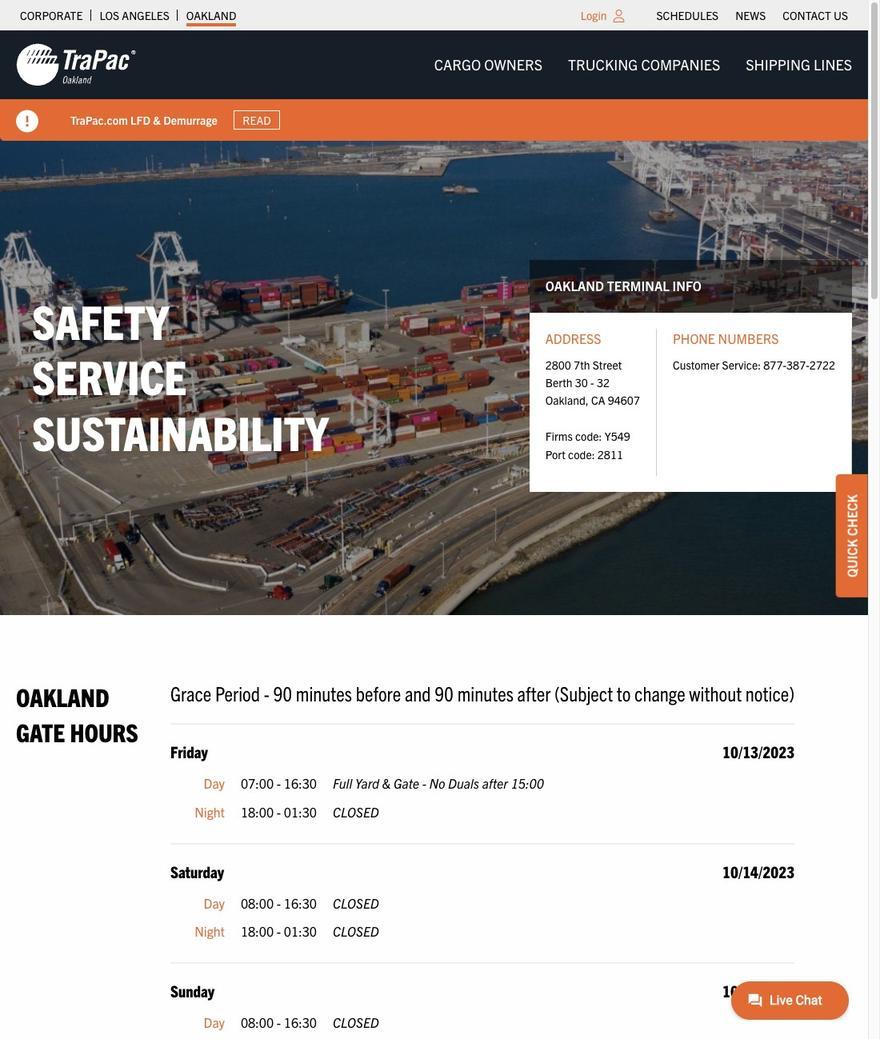 Task type: describe. For each thing, give the bounding box(es) containing it.
1 90 from the left
[[273, 680, 292, 706]]

service
[[32, 347, 187, 405]]

01:30 for saturday
[[284, 923, 317, 939]]

berth
[[545, 375, 572, 390]]

07:00 - 16:30
[[241, 776, 317, 792]]

info
[[672, 278, 701, 294]]

15:00
[[511, 776, 544, 792]]

10/13/2023
[[722, 742, 795, 762]]

before
[[356, 680, 401, 706]]

firms
[[545, 429, 573, 443]]

contact
[[783, 8, 831, 22]]

read
[[243, 113, 271, 127]]

companies
[[641, 55, 720, 74]]

menu bar containing cargo owners
[[421, 49, 865, 81]]

oakland terminal info
[[545, 278, 701, 294]]

07:00
[[241, 776, 274, 792]]

1 closed from the top
[[333, 804, 379, 820]]

night for friday
[[195, 804, 225, 820]]

light image
[[613, 10, 624, 22]]

lfd
[[130, 112, 151, 127]]

oakland for oakland terminal info
[[545, 278, 604, 294]]

2800 7th street berth 30 - 32 oakland, ca 94607
[[545, 357, 640, 408]]

hours
[[70, 716, 138, 747]]

16:30 for saturday
[[284, 895, 317, 911]]

contact us
[[783, 8, 848, 22]]

login link
[[581, 8, 607, 22]]

16:30 for sunday
[[284, 1014, 317, 1030]]

quick check
[[844, 494, 860, 577]]

1 minutes from the left
[[296, 680, 352, 706]]

2800
[[545, 357, 571, 372]]

corporate link
[[20, 4, 83, 26]]

1 vertical spatial code:
[[568, 447, 595, 461]]

numbers
[[718, 330, 779, 346]]

877-
[[763, 357, 787, 372]]

grace period - 90 minutes before and 90 minutes after (subject to change without notice)
[[170, 680, 795, 706]]

los
[[100, 8, 119, 22]]

menu bar containing schedules
[[648, 4, 856, 26]]

check
[[844, 494, 860, 536]]

1 horizontal spatial gate
[[394, 776, 419, 792]]

08:00 - 16:30 for saturday
[[241, 895, 317, 911]]

corporate
[[20, 8, 83, 22]]

oakland gate hours
[[16, 681, 138, 747]]

0 horizontal spatial after
[[482, 776, 508, 792]]

phone numbers
[[673, 330, 779, 346]]

shipping lines
[[746, 55, 852, 74]]

us
[[834, 8, 848, 22]]

08:00 for sunday
[[241, 1014, 274, 1030]]

2722
[[810, 357, 835, 372]]

to
[[617, 680, 631, 706]]

full
[[333, 776, 352, 792]]

los angeles
[[100, 8, 169, 22]]

18:00 for saturday
[[241, 923, 274, 939]]

day for sunday
[[204, 1014, 225, 1030]]

7th
[[574, 357, 590, 372]]

387-
[[786, 357, 810, 372]]

08:00 - 16:30 for sunday
[[241, 1014, 317, 1030]]

without
[[689, 680, 742, 706]]

full yard & gate - no duals after 15:00
[[333, 776, 544, 792]]

trucking companies link
[[555, 49, 733, 81]]

read link
[[233, 110, 280, 130]]

owners
[[484, 55, 542, 74]]

oakland for oakland gate hours
[[16, 681, 109, 712]]

16:30 for friday
[[284, 776, 317, 792]]

ca
[[591, 393, 605, 408]]

firms code:  y549 port code:  2811
[[545, 429, 630, 461]]



Task type: vqa. For each thing, say whether or not it's contained in the screenshot.
second The Minutes from left
yes



Task type: locate. For each thing, give the bounding box(es) containing it.
1 vertical spatial &
[[382, 776, 391, 792]]

1 18:00 - 01:30 from the top
[[241, 804, 317, 820]]

code: right port
[[568, 447, 595, 461]]

trapac.com lfd & demurrage
[[70, 112, 217, 127]]

1 horizontal spatial &
[[382, 776, 391, 792]]

shipping
[[746, 55, 810, 74]]

day for friday
[[204, 776, 225, 792]]

1 16:30 from the top
[[284, 776, 317, 792]]

1 vertical spatial oakland
[[545, 278, 604, 294]]

oakland up "hours"
[[16, 681, 109, 712]]

sustainability
[[32, 402, 329, 461]]

oakland,
[[545, 393, 589, 408]]

night for saturday
[[195, 923, 225, 939]]

demurrage
[[163, 112, 217, 127]]

0 vertical spatial 01:30
[[284, 804, 317, 820]]

minutes
[[296, 680, 352, 706], [457, 680, 514, 706]]

1 vertical spatial gate
[[394, 776, 419, 792]]

0 vertical spatial 16:30
[[284, 776, 317, 792]]

code:
[[575, 429, 602, 443], [568, 447, 595, 461]]

after right duals at right
[[482, 776, 508, 792]]

18:00 - 01:30 for saturday
[[241, 923, 317, 939]]

street
[[593, 357, 622, 372]]

2 minutes from the left
[[457, 680, 514, 706]]

10/14/2023
[[722, 861, 795, 881]]

cargo
[[434, 55, 481, 74]]

2 90 from the left
[[435, 680, 454, 706]]

oakland
[[186, 8, 236, 22], [545, 278, 604, 294], [16, 681, 109, 712]]

0 vertical spatial menu bar
[[648, 4, 856, 26]]

cargo owners
[[434, 55, 542, 74]]

saturday
[[170, 861, 224, 881]]

0 vertical spatial 08:00
[[241, 895, 274, 911]]

0 vertical spatial night
[[195, 804, 225, 820]]

day down sunday
[[204, 1014, 225, 1030]]

- inside 2800 7th street berth 30 - 32 oakland, ca 94607
[[590, 375, 594, 390]]

schedules link
[[656, 4, 719, 26]]

login
[[581, 8, 607, 22]]

gate
[[16, 716, 65, 747], [394, 776, 419, 792]]

0 horizontal spatial 90
[[273, 680, 292, 706]]

1 08:00 from the top
[[241, 895, 274, 911]]

0 horizontal spatial minutes
[[296, 680, 352, 706]]

0 horizontal spatial gate
[[16, 716, 65, 747]]

minutes left the before
[[296, 680, 352, 706]]

no
[[429, 776, 445, 792]]

change
[[634, 680, 685, 706]]

& right lfd
[[153, 112, 161, 127]]

-
[[590, 375, 594, 390], [264, 680, 269, 706], [277, 776, 281, 792], [422, 776, 426, 792], [277, 804, 281, 820], [277, 895, 281, 911], [277, 923, 281, 939], [277, 1014, 281, 1030]]

08:00 - 16:30
[[241, 895, 317, 911], [241, 1014, 317, 1030]]

yard
[[355, 776, 379, 792]]

3 day from the top
[[204, 1014, 225, 1030]]

&
[[153, 112, 161, 127], [382, 776, 391, 792]]

y549
[[605, 429, 630, 443]]

18:00 for friday
[[241, 804, 274, 820]]

1 01:30 from the top
[[284, 804, 317, 820]]

closed
[[333, 804, 379, 820], [333, 895, 379, 911], [333, 923, 379, 939], [333, 1014, 379, 1030]]

port
[[545, 447, 565, 461]]

2 08:00 - 16:30 from the top
[[241, 1014, 317, 1030]]

1 08:00 - 16:30 from the top
[[241, 895, 317, 911]]

3 closed from the top
[[333, 923, 379, 939]]

contact us link
[[783, 4, 848, 26]]

customer service: 877-387-2722
[[673, 357, 835, 372]]

2 16:30 from the top
[[284, 895, 317, 911]]

90 right period
[[273, 680, 292, 706]]

oakland right angeles
[[186, 8, 236, 22]]

oakland image
[[16, 42, 136, 87]]

2 vertical spatial oakland
[[16, 681, 109, 712]]

0 vertical spatial 18:00 - 01:30
[[241, 804, 317, 820]]

news link
[[735, 4, 766, 26]]

day for saturday
[[204, 895, 225, 911]]

90
[[273, 680, 292, 706], [435, 680, 454, 706]]

1 18:00 from the top
[[241, 804, 274, 820]]

quick
[[844, 539, 860, 577]]

1 vertical spatial 16:30
[[284, 895, 317, 911]]

menu bar down light image
[[421, 49, 865, 81]]

service:
[[722, 357, 761, 372]]

& for gate
[[382, 776, 391, 792]]

duals
[[448, 776, 479, 792]]

1 horizontal spatial 90
[[435, 680, 454, 706]]

1 vertical spatial 01:30
[[284, 923, 317, 939]]

08:00
[[241, 895, 274, 911], [241, 1014, 274, 1030]]

0 vertical spatial 18:00
[[241, 804, 274, 820]]

& right yard
[[382, 776, 391, 792]]

trucking
[[568, 55, 638, 74]]

18:00 - 01:30 for friday
[[241, 804, 317, 820]]

menu bar
[[648, 4, 856, 26], [421, 49, 865, 81]]

0 vertical spatial oakland
[[186, 8, 236, 22]]

94607
[[608, 393, 640, 408]]

(subject
[[554, 680, 613, 706]]

1 vertical spatial 18:00
[[241, 923, 274, 939]]

trapac.com
[[70, 112, 128, 127]]

30
[[575, 375, 588, 390]]

and
[[405, 680, 431, 706]]

minutes right and on the left of page
[[457, 680, 514, 706]]

day down saturday
[[204, 895, 225, 911]]

1 vertical spatial 08:00
[[241, 1014, 274, 1030]]

after
[[517, 680, 551, 706], [482, 776, 508, 792]]

0 vertical spatial code:
[[575, 429, 602, 443]]

address
[[545, 330, 601, 346]]

menu bar up shipping
[[648, 4, 856, 26]]

1 vertical spatial menu bar
[[421, 49, 865, 81]]

2 closed from the top
[[333, 895, 379, 911]]

2 01:30 from the top
[[284, 923, 317, 939]]

08:00 for saturday
[[241, 895, 274, 911]]

quick check link
[[836, 474, 868, 597]]

32
[[597, 375, 610, 390]]

2 18:00 - 01:30 from the top
[[241, 923, 317, 939]]

day down friday
[[204, 776, 225, 792]]

oakland for oakland
[[186, 8, 236, 22]]

0 vertical spatial &
[[153, 112, 161, 127]]

2 vertical spatial 16:30
[[284, 1014, 317, 1030]]

3 16:30 from the top
[[284, 1014, 317, 1030]]

code: up 2811
[[575, 429, 602, 443]]

4 closed from the top
[[333, 1014, 379, 1030]]

2 08:00 from the top
[[241, 1014, 274, 1030]]

0 vertical spatial day
[[204, 776, 225, 792]]

safety service sustainability
[[32, 291, 329, 461]]

after left (subject
[[517, 680, 551, 706]]

night down saturday
[[195, 923, 225, 939]]

grace
[[170, 680, 211, 706]]

period
[[215, 680, 260, 706]]

18:00
[[241, 804, 274, 820], [241, 923, 274, 939]]

1 horizontal spatial after
[[517, 680, 551, 706]]

1 vertical spatial 18:00 - 01:30
[[241, 923, 317, 939]]

friday
[[170, 742, 208, 762]]

cargo owners link
[[421, 49, 555, 81]]

safety
[[32, 291, 169, 349]]

lines
[[814, 55, 852, 74]]

2 day from the top
[[204, 895, 225, 911]]

sunday
[[170, 981, 215, 1001]]

2 vertical spatial day
[[204, 1014, 225, 1030]]

angeles
[[122, 8, 169, 22]]

los angeles link
[[100, 4, 169, 26]]

oakland link
[[186, 4, 236, 26]]

news
[[735, 8, 766, 22]]

& for demurrage
[[153, 112, 161, 127]]

phone
[[673, 330, 715, 346]]

1 vertical spatial 08:00 - 16:30
[[241, 1014, 317, 1030]]

1 horizontal spatial oakland
[[186, 8, 236, 22]]

1 vertical spatial night
[[195, 923, 225, 939]]

1 horizontal spatial minutes
[[457, 680, 514, 706]]

01:30 for friday
[[284, 804, 317, 820]]

customer
[[673, 357, 720, 372]]

2811
[[597, 447, 623, 461]]

90 right and on the left of page
[[435, 680, 454, 706]]

shipping lines link
[[733, 49, 865, 81]]

night
[[195, 804, 225, 820], [195, 923, 225, 939]]

solid image
[[16, 110, 38, 133]]

2 night from the top
[[195, 923, 225, 939]]

night up saturday
[[195, 804, 225, 820]]

0 horizontal spatial &
[[153, 112, 161, 127]]

01:30
[[284, 804, 317, 820], [284, 923, 317, 939]]

0 vertical spatial after
[[517, 680, 551, 706]]

gate left no
[[394, 776, 419, 792]]

trucking companies
[[568, 55, 720, 74]]

day
[[204, 776, 225, 792], [204, 895, 225, 911], [204, 1014, 225, 1030]]

0 horizontal spatial oakland
[[16, 681, 109, 712]]

oakland inside "oakland gate hours"
[[16, 681, 109, 712]]

10/15/2023
[[722, 981, 795, 1001]]

2 18:00 from the top
[[241, 923, 274, 939]]

oakland up the address
[[545, 278, 604, 294]]

notice)
[[745, 680, 795, 706]]

1 vertical spatial after
[[482, 776, 508, 792]]

0 vertical spatial gate
[[16, 716, 65, 747]]

2 horizontal spatial oakland
[[545, 278, 604, 294]]

schedules
[[656, 8, 719, 22]]

1 day from the top
[[204, 776, 225, 792]]

1 night from the top
[[195, 804, 225, 820]]

banner
[[0, 30, 880, 141]]

1 vertical spatial day
[[204, 895, 225, 911]]

gate inside "oakland gate hours"
[[16, 716, 65, 747]]

0 vertical spatial 08:00 - 16:30
[[241, 895, 317, 911]]

& inside banner
[[153, 112, 161, 127]]

gate left "hours"
[[16, 716, 65, 747]]

terminal
[[607, 278, 669, 294]]

banner containing cargo owners
[[0, 30, 880, 141]]



